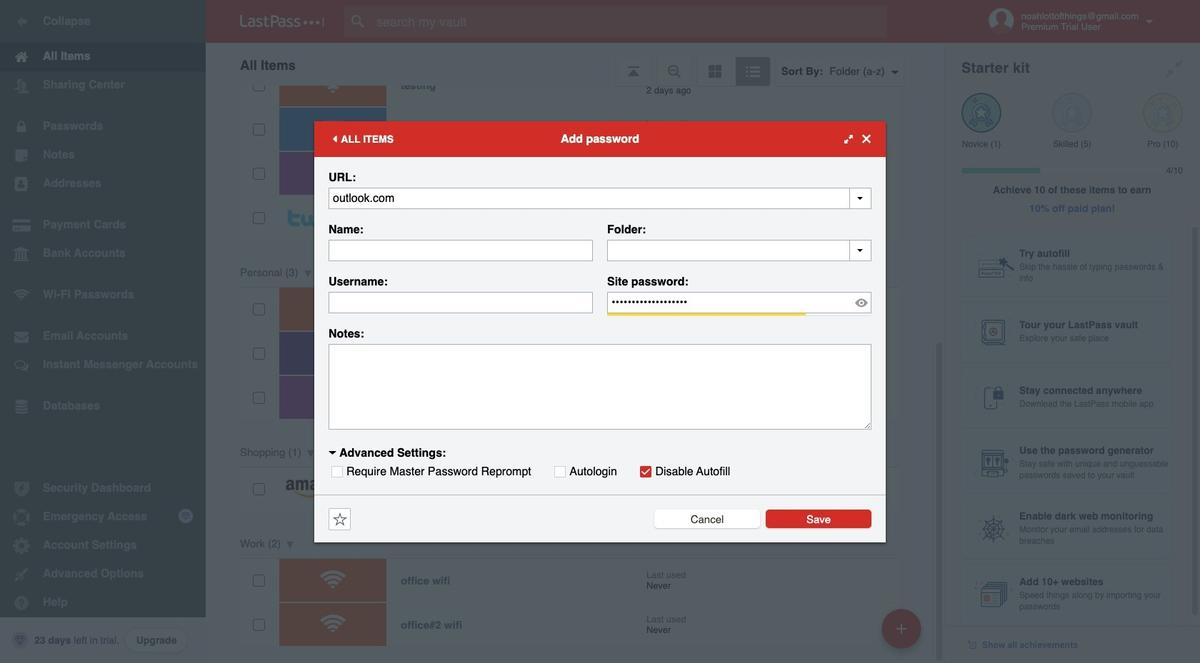 Task type: locate. For each thing, give the bounding box(es) containing it.
None text field
[[329, 240, 593, 261], [607, 240, 872, 261], [329, 240, 593, 261], [607, 240, 872, 261]]

None password field
[[607, 292, 872, 313]]

main navigation navigation
[[0, 0, 206, 664]]

new item navigation
[[877, 605, 930, 664]]

lastpass image
[[240, 15, 324, 28]]

None text field
[[329, 188, 872, 209], [329, 292, 593, 313], [329, 344, 872, 430], [329, 188, 872, 209], [329, 292, 593, 313], [329, 344, 872, 430]]

dialog
[[314, 121, 886, 543]]



Task type: describe. For each thing, give the bounding box(es) containing it.
Search search field
[[344, 6, 915, 37]]

new item image
[[897, 624, 907, 634]]

search my vault text field
[[344, 6, 915, 37]]

vault options navigation
[[206, 43, 945, 86]]



